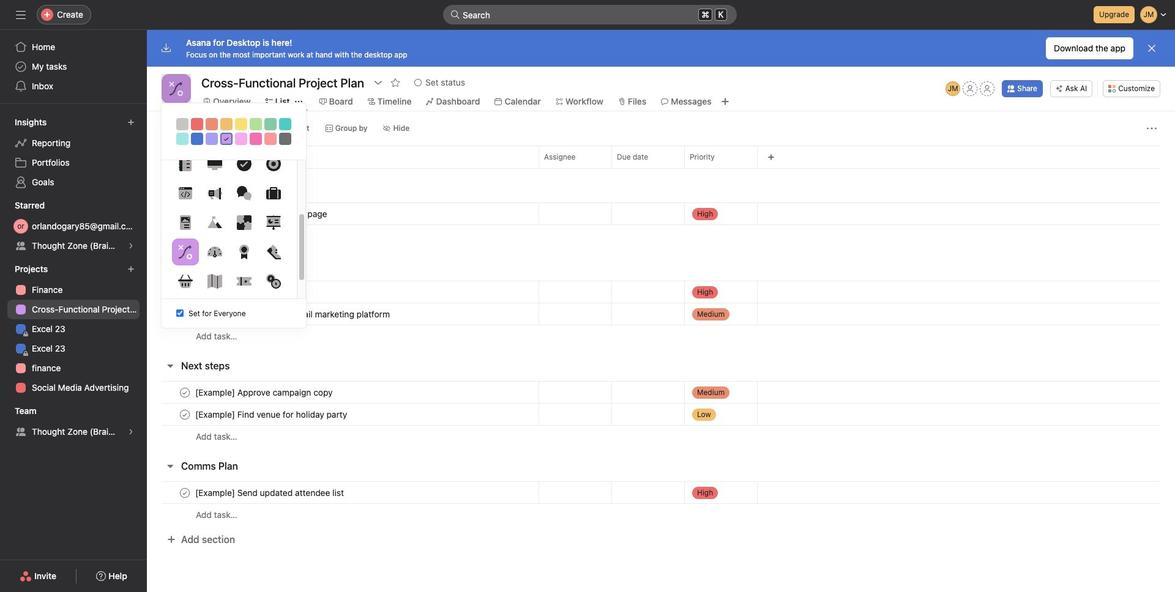 Task type: vqa. For each thing, say whether or not it's contained in the screenshot.
Teams element
yes



Task type: describe. For each thing, give the bounding box(es) containing it.
html image
[[178, 186, 193, 201]]

new insights image
[[127, 119, 135, 126]]

task name text field for mark complete checkbox within the [example] evaluate new email marketing platform cell
[[193, 308, 394, 321]]

mountain flag image
[[207, 216, 222, 230]]

task name text field for mark complete checkbox inside [example] approve campaign copy cell
[[193, 387, 337, 399]]

collapse task list for this group image
[[165, 462, 175, 472]]

header milestones tree grid
[[147, 281, 1176, 348]]

presentation image
[[266, 216, 281, 230]]

target image
[[266, 157, 281, 171]]

mark complete image for mark complete checkbox inside [example] approve campaign copy cell
[[178, 386, 192, 400]]

chat bubbles image
[[237, 186, 251, 201]]

task name text field for mark complete option in '[example] find venue for holiday party' cell
[[193, 409, 351, 421]]

manage project members image
[[946, 81, 961, 96]]

ticket image
[[237, 274, 251, 289]]

new project or portfolio image
[[127, 266, 135, 273]]

add tab image
[[721, 97, 730, 107]]

add field image
[[768, 154, 775, 161]]

header planning tree grid
[[147, 203, 1176, 247]]

notebook image
[[178, 157, 193, 171]]

shoe image
[[266, 245, 281, 260]]

coins image
[[266, 274, 281, 289]]

mark complete image for mark complete option inside [example] redesign landing page cell
[[178, 207, 192, 221]]

task name text field for mark complete option in [example] finalize budget cell
[[193, 286, 301, 299]]

tab actions image
[[295, 98, 302, 105]]

global element
[[0, 30, 147, 104]]

puzzle image
[[237, 216, 251, 230]]

mark complete checkbox for [example] finalize budget cell
[[178, 285, 192, 300]]

page layout image
[[178, 216, 193, 230]]

[example] finalize budget cell
[[147, 281, 539, 304]]

teams element
[[0, 401, 147, 445]]

task name text field for mark complete option in [example] send updated attendee list cell
[[193, 487, 348, 499]]

collapse task list for this group image for [example] finalize budget cell
[[165, 261, 175, 271]]

megaphone image
[[207, 186, 222, 201]]

task name text field for mark complete option inside [example] redesign landing page cell
[[193, 208, 331, 220]]



Task type: locate. For each thing, give the bounding box(es) containing it.
2 mark complete checkbox from the top
[[178, 386, 192, 400]]

2 collapse task list for this group image from the top
[[165, 361, 175, 371]]

ribbon image
[[237, 245, 251, 260]]

3 mark complete image from the top
[[178, 486, 192, 501]]

mark complete image for mark complete option in [example] finalize budget cell
[[178, 285, 192, 300]]

show options image
[[374, 78, 383, 88]]

mark complete image
[[178, 285, 192, 300], [178, 408, 192, 422], [178, 486, 192, 501]]

collapse task list for this group image for [example] approve campaign copy cell
[[165, 361, 175, 371]]

task name text field inside [example] finalize budget cell
[[193, 286, 301, 299]]

[example] approve campaign copy cell
[[147, 382, 539, 404]]

mark complete checkbox for [example] approve campaign copy cell
[[178, 386, 192, 400]]

Task name text field
[[193, 387, 337, 399], [193, 487, 348, 499]]

2 vertical spatial mark complete image
[[178, 386, 192, 400]]

task name text field inside [example] redesign landing page cell
[[193, 208, 331, 220]]

Mark complete checkbox
[[178, 207, 192, 221], [178, 285, 192, 300], [178, 408, 192, 422], [178, 486, 192, 501]]

mark complete image inside [example] approve campaign copy cell
[[178, 386, 192, 400]]

collapse task list for this group image
[[165, 261, 175, 271], [165, 361, 175, 371]]

[example] send updated attendee list cell
[[147, 482, 539, 505]]

None field
[[443, 5, 737, 24]]

[example] redesign landing page cell
[[147, 203, 539, 225]]

mark complete checkbox for '[example] find venue for holiday party' cell
[[178, 408, 192, 422]]

dismiss image
[[1148, 43, 1158, 53]]

mark complete checkbox for [example] redesign landing page cell
[[178, 207, 192, 221]]

mark complete image inside [example] send updated attendee list cell
[[178, 486, 192, 501]]

2 mark complete image from the top
[[178, 408, 192, 422]]

row
[[147, 146, 1176, 168], [162, 168, 1161, 169], [147, 203, 1176, 225], [147, 225, 1176, 247], [147, 281, 1176, 304], [147, 303, 1176, 326], [147, 325, 1176, 348], [147, 382, 1176, 404], [147, 404, 1176, 426], [147, 426, 1176, 448], [147, 482, 1176, 505], [147, 504, 1176, 527]]

1 mark complete checkbox from the top
[[178, 207, 192, 221]]

task name text field inside [example] evaluate new email marketing platform cell
[[193, 308, 394, 321]]

0 vertical spatial mark complete checkbox
[[178, 307, 192, 322]]

4 task name text field from the top
[[193, 409, 351, 421]]

mark complete checkbox inside [example] evaluate new email marketing platform cell
[[178, 307, 192, 322]]

3 mark complete checkbox from the top
[[178, 408, 192, 422]]

Search tasks, projects, and more text field
[[443, 5, 737, 24]]

0 vertical spatial mark complete image
[[178, 207, 192, 221]]

mark complete image inside [example] evaluate new email marketing platform cell
[[178, 307, 192, 322]]

[example] find venue for holiday party cell
[[147, 404, 539, 426]]

hide sidebar image
[[16, 10, 26, 20]]

starred element
[[0, 195, 147, 258]]

1 vertical spatial mark complete checkbox
[[178, 386, 192, 400]]

1 task name text field from the top
[[193, 208, 331, 220]]

line_and_symbols image
[[169, 81, 184, 96]]

0 vertical spatial mark complete image
[[178, 285, 192, 300]]

3 task name text field from the top
[[193, 308, 394, 321]]

task name text field inside [example] approve campaign copy cell
[[193, 387, 337, 399]]

None text field
[[198, 72, 367, 94]]

[example] evaluate new email marketing platform cell
[[147, 303, 539, 326]]

projects element
[[0, 258, 147, 401]]

task name text field inside '[example] find venue for holiday party' cell
[[193, 409, 351, 421]]

2 task name text field from the top
[[193, 487, 348, 499]]

1 mark complete image from the top
[[178, 285, 192, 300]]

check image
[[237, 157, 251, 171]]

mark complete image for mark complete option in '[example] find venue for holiday party' cell
[[178, 408, 192, 422]]

see details, thought zone (brainstorm space) image
[[127, 243, 135, 250]]

shopping basket image
[[178, 274, 193, 289]]

line and symbols image
[[178, 245, 193, 260]]

prominent image
[[451, 10, 461, 20]]

mark complete image for mark complete checkbox within the [example] evaluate new email marketing platform cell
[[178, 307, 192, 322]]

2 vertical spatial mark complete image
[[178, 486, 192, 501]]

2 mark complete checkbox from the top
[[178, 285, 192, 300]]

more actions image
[[1148, 124, 1158, 134]]

mark complete checkbox inside '[example] find venue for holiday party' cell
[[178, 408, 192, 422]]

1 mark complete image from the top
[[178, 207, 192, 221]]

1 collapse task list for this group image from the top
[[165, 261, 175, 271]]

1 mark complete checkbox from the top
[[178, 307, 192, 322]]

2 mark complete image from the top
[[178, 307, 192, 322]]

Task name text field
[[193, 208, 331, 220], [193, 286, 301, 299], [193, 308, 394, 321], [193, 409, 351, 421]]

0 vertical spatial collapse task list for this group image
[[165, 261, 175, 271]]

header comms plan tree grid
[[147, 482, 1176, 527]]

mark complete checkbox inside [example] send updated attendee list cell
[[178, 486, 192, 501]]

map image
[[207, 274, 222, 289]]

None checkbox
[[176, 310, 184, 317]]

1 vertical spatial task name text field
[[193, 487, 348, 499]]

briefcase image
[[266, 186, 281, 201]]

mark complete image for mark complete option in [example] send updated attendee list cell
[[178, 486, 192, 501]]

Mark complete checkbox
[[178, 307, 192, 322], [178, 386, 192, 400]]

mark complete checkbox inside [example] finalize budget cell
[[178, 285, 192, 300]]

insights element
[[0, 111, 147, 195]]

4 mark complete checkbox from the top
[[178, 486, 192, 501]]

1 vertical spatial mark complete image
[[178, 408, 192, 422]]

mark complete image inside '[example] find venue for holiday party' cell
[[178, 408, 192, 422]]

0 vertical spatial task name text field
[[193, 387, 337, 399]]

3 mark complete image from the top
[[178, 386, 192, 400]]

header next steps tree grid
[[147, 382, 1176, 448]]

2 task name text field from the top
[[193, 286, 301, 299]]

speed dial image
[[207, 245, 222, 260]]

mark complete image inside [example] finalize budget cell
[[178, 285, 192, 300]]

computer image
[[207, 157, 222, 171]]

mark complete image
[[178, 207, 192, 221], [178, 307, 192, 322], [178, 386, 192, 400]]

add to starred image
[[391, 78, 401, 88]]

1 vertical spatial mark complete image
[[178, 307, 192, 322]]

mark complete checkbox inside [example] redesign landing page cell
[[178, 207, 192, 221]]

1 vertical spatial collapse task list for this group image
[[165, 361, 175, 371]]

1 task name text field from the top
[[193, 387, 337, 399]]

mark complete checkbox inside [example] approve campaign copy cell
[[178, 386, 192, 400]]

task name text field inside [example] send updated attendee list cell
[[193, 487, 348, 499]]

see details, thought zone (brainstorm space) image
[[127, 429, 135, 436]]

mark complete checkbox for [example] evaluate new email marketing platform cell
[[178, 307, 192, 322]]

mark complete checkbox for [example] send updated attendee list cell
[[178, 486, 192, 501]]

mark complete image inside [example] redesign landing page cell
[[178, 207, 192, 221]]



